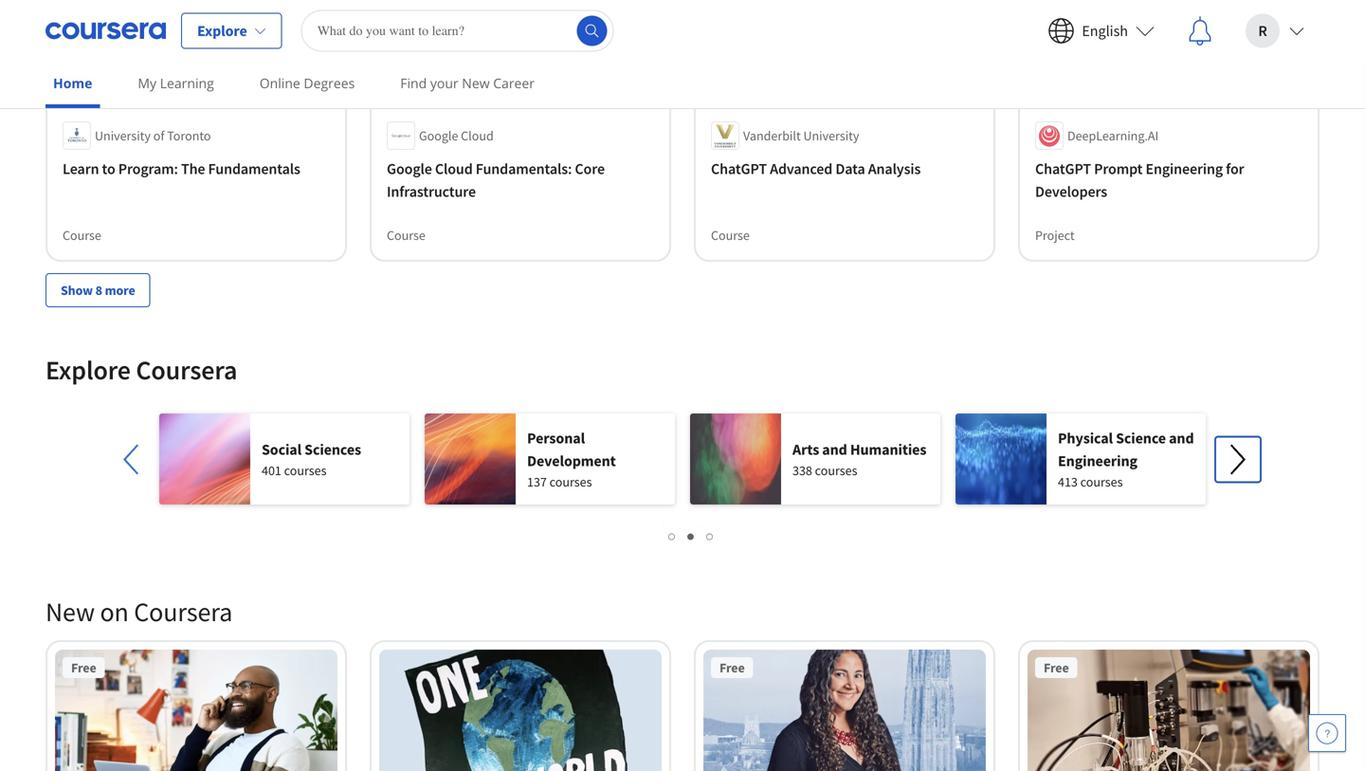 Task type: vqa. For each thing, say whether or not it's contained in the screenshot.
Career
yes



Task type: locate. For each thing, give the bounding box(es) containing it.
0 horizontal spatial engineering
[[1058, 452, 1138, 471]]

1 vertical spatial explore
[[46, 353, 131, 387]]

course
[[63, 227, 101, 244], [387, 227, 426, 244], [711, 227, 750, 244]]

physical
[[1058, 429, 1113, 448]]

development
[[527, 452, 616, 471]]

chatgpt up developers
[[1036, 159, 1092, 178]]

analysis
[[868, 159, 921, 178]]

1 course from the left
[[63, 227, 101, 244]]

1 horizontal spatial chatgpt
[[1036, 159, 1092, 178]]

and right science
[[1169, 429, 1195, 448]]

and inside physical science and engineering 413 courses
[[1169, 429, 1195, 448]]

explore for explore coursera
[[46, 353, 131, 387]]

137
[[527, 473, 547, 490]]

google up infrastructure on the left
[[387, 159, 432, 178]]

physical science and engineering 413 courses
[[1058, 429, 1195, 490]]

personal development image
[[425, 414, 516, 505]]

university up to
[[95, 127, 151, 144]]

2 chatgpt from the left
[[1036, 159, 1092, 178]]

1 vertical spatial new
[[46, 595, 95, 628]]

1 vertical spatial engineering
[[1058, 452, 1138, 471]]

humanities
[[851, 440, 927, 459]]

degrees
[[304, 74, 355, 92]]

explore for explore
[[197, 21, 247, 40]]

new left the on at the bottom left of page
[[46, 595, 95, 628]]

0 vertical spatial cloud
[[461, 127, 494, 144]]

google for google cloud
[[419, 127, 458, 144]]

new on coursera collection element
[[34, 564, 1332, 771]]

2 university from the left
[[804, 127, 860, 144]]

2 horizontal spatial course
[[711, 227, 750, 244]]

prompt
[[1095, 159, 1143, 178]]

coursera
[[136, 353, 237, 387], [134, 595, 233, 628]]

cloud up google cloud fundamentals: core infrastructure
[[461, 127, 494, 144]]

google cloud fundamentals: core infrastructure
[[387, 159, 605, 201]]

0 horizontal spatial university
[[95, 127, 151, 144]]

arts
[[793, 440, 820, 459]]

courses inside personal development 137 courses
[[550, 473, 592, 490]]

413
[[1058, 473, 1078, 490]]

cloud for google cloud fundamentals: core infrastructure
[[435, 159, 473, 178]]

and right arts
[[823, 440, 848, 459]]

0 vertical spatial google
[[419, 127, 458, 144]]

social
[[262, 440, 302, 459]]

developers
[[1036, 182, 1108, 201]]

3 free from the left
[[1044, 659, 1069, 676]]

chatgpt down the "vanderbilt"
[[711, 159, 767, 178]]

1 chatgpt from the left
[[711, 159, 767, 178]]

cloud up infrastructure on the left
[[435, 159, 473, 178]]

0 horizontal spatial course
[[63, 227, 101, 244]]

new right your
[[462, 74, 490, 92]]

1 horizontal spatial university
[[804, 127, 860, 144]]

google cloud fundamentals: core infrastructure link
[[387, 158, 654, 203]]

cloud for google cloud
[[461, 127, 494, 144]]

google
[[419, 127, 458, 144], [387, 159, 432, 178]]

new
[[462, 74, 490, 92], [46, 595, 95, 628]]

explore inside dropdown button
[[197, 21, 247, 40]]

online degrees
[[260, 74, 355, 92]]

free
[[71, 659, 96, 676], [720, 659, 745, 676], [1044, 659, 1069, 676]]

chatgpt for chatgpt advanced data analysis
[[711, 159, 767, 178]]

1 horizontal spatial engineering
[[1146, 159, 1224, 178]]

my
[[138, 74, 157, 92]]

3 course from the left
[[711, 227, 750, 244]]

explore up learning
[[197, 21, 247, 40]]

and
[[1169, 429, 1195, 448], [823, 440, 848, 459]]

2 free from the left
[[720, 659, 745, 676]]

engineering left for
[[1146, 159, 1224, 178]]

0 vertical spatial new
[[462, 74, 490, 92]]

chatgpt
[[711, 159, 767, 178], [1036, 159, 1092, 178]]

university
[[95, 127, 151, 144], [804, 127, 860, 144]]

english button
[[1033, 0, 1170, 61]]

courses right 413
[[1081, 473, 1123, 490]]

0 vertical spatial engineering
[[1146, 159, 1224, 178]]

chatgpt prompt engineering for developers
[[1036, 159, 1245, 201]]

course for learn to program: the fundamentals
[[63, 227, 101, 244]]

cloud
[[461, 127, 494, 144], [435, 159, 473, 178]]

show 8 more
[[61, 282, 135, 299]]

explore down show 8 more button
[[46, 353, 131, 387]]

engineering down physical
[[1058, 452, 1138, 471]]

google down your
[[419, 127, 458, 144]]

learning
[[160, 74, 214, 92]]

0 horizontal spatial chatgpt
[[711, 159, 767, 178]]

courses
[[284, 462, 327, 479], [815, 462, 858, 479], [550, 473, 592, 490], [1081, 473, 1123, 490]]

None search field
[[301, 10, 614, 52]]

my learning link
[[130, 62, 222, 104]]

engineering
[[1146, 159, 1224, 178], [1058, 452, 1138, 471]]

0 vertical spatial explore
[[197, 21, 247, 40]]

university up the chatgpt advanced data analysis link
[[804, 127, 860, 144]]

1 vertical spatial cloud
[[435, 159, 473, 178]]

1 vertical spatial google
[[387, 159, 432, 178]]

program:
[[118, 159, 178, 178]]

chatgpt inside 'chatgpt prompt engineering for developers'
[[1036, 159, 1092, 178]]

2 horizontal spatial free
[[1044, 659, 1069, 676]]

1 horizontal spatial and
[[1169, 429, 1195, 448]]

1 horizontal spatial explore
[[197, 21, 247, 40]]

8
[[95, 282, 102, 299]]

google inside google cloud fundamentals: core infrastructure
[[387, 159, 432, 178]]

0 horizontal spatial and
[[823, 440, 848, 459]]

coursera right the on at the bottom left of page
[[134, 595, 233, 628]]

coursera up social sciences image
[[136, 353, 237, 387]]

0 vertical spatial coursera
[[136, 353, 237, 387]]

online degrees link
[[252, 62, 363, 104]]

1 horizontal spatial course
[[387, 227, 426, 244]]

0 horizontal spatial explore
[[46, 353, 131, 387]]

project
[[1036, 227, 1075, 244]]

courses down development
[[550, 473, 592, 490]]

sciences
[[305, 440, 361, 459]]

explore button
[[181, 13, 282, 49]]

r
[[1259, 21, 1268, 40]]

cloud inside google cloud fundamentals: core infrastructure
[[435, 159, 473, 178]]

courses right 338 on the right of page
[[815, 462, 858, 479]]

courses down social
[[284, 462, 327, 479]]

0 horizontal spatial new
[[46, 595, 95, 628]]

2 course from the left
[[387, 227, 426, 244]]

chatgpt advanced data analysis
[[711, 159, 921, 178]]

1 horizontal spatial free
[[720, 659, 745, 676]]

on
[[100, 595, 129, 628]]

explore
[[197, 21, 247, 40], [46, 353, 131, 387]]

0 horizontal spatial free
[[71, 659, 96, 676]]

your
[[430, 74, 459, 92]]

home link
[[46, 62, 100, 108]]

the
[[181, 159, 205, 178]]



Task type: describe. For each thing, give the bounding box(es) containing it.
science
[[1116, 429, 1167, 448]]

and inside arts and humanities 338 courses
[[823, 440, 848, 459]]

find your new career
[[400, 74, 535, 92]]

chatgpt for chatgpt prompt engineering for developers
[[1036, 159, 1092, 178]]

engineering inside physical science and engineering 413 courses
[[1058, 452, 1138, 471]]

chatgpt prompt engineering for developers link
[[1036, 158, 1303, 203]]

deeplearning.ai
[[1068, 127, 1159, 144]]

new on coursera
[[46, 595, 233, 628]]

r button
[[1231, 0, 1320, 61]]

data
[[836, 159, 866, 178]]

courses inside physical science and engineering 413 courses
[[1081, 473, 1123, 490]]

for
[[1226, 159, 1245, 178]]

grow your skill set collection element
[[34, 0, 1332, 338]]

338
[[793, 462, 813, 479]]

course for chatgpt advanced data analysis
[[711, 227, 750, 244]]

university of toronto
[[95, 127, 211, 144]]

1 university from the left
[[95, 127, 151, 144]]

course for google cloud fundamentals: core infrastructure
[[387, 227, 426, 244]]

google for google cloud fundamentals: core infrastructure
[[387, 159, 432, 178]]

move carousel left image
[[110, 437, 156, 482]]

move carousel right image
[[1216, 437, 1261, 482]]

core
[[575, 159, 605, 178]]

online
[[260, 74, 300, 92]]

learn to program: the fundamentals
[[63, 159, 300, 178]]

vanderbilt
[[744, 127, 801, 144]]

1 free from the left
[[71, 659, 96, 676]]

find your new career link
[[393, 62, 542, 104]]

learn to program: the fundamentals link
[[63, 158, 330, 180]]

advanced
[[770, 159, 833, 178]]

help center image
[[1316, 722, 1339, 745]]

of
[[153, 127, 164, 144]]

find
[[400, 74, 427, 92]]

social sciences 401 courses
[[262, 440, 361, 479]]

arts and humanities image
[[690, 414, 782, 505]]

more
[[105, 282, 135, 299]]

arts and humanities 338 courses
[[793, 440, 927, 479]]

show
[[61, 282, 93, 299]]

personal development 137 courses
[[527, 429, 616, 490]]

show 8 more button
[[46, 273, 150, 307]]

english
[[1082, 21, 1129, 40]]

engineering inside 'chatgpt prompt engineering for developers'
[[1146, 159, 1224, 178]]

fundamentals
[[208, 159, 300, 178]]

courses inside arts and humanities 338 courses
[[815, 462, 858, 479]]

learn
[[63, 159, 99, 178]]

infrastructure
[[387, 182, 476, 201]]

1 vertical spatial coursera
[[134, 595, 233, 628]]

1 horizontal spatial new
[[462, 74, 490, 92]]

chatgpt advanced data analysis link
[[711, 158, 979, 180]]

personal
[[527, 429, 585, 448]]

explore coursera
[[46, 353, 237, 387]]

toronto
[[167, 127, 211, 144]]

physical science and engineering image
[[956, 414, 1047, 505]]

What do you want to learn? text field
[[301, 10, 614, 52]]

vanderbilt university
[[744, 127, 860, 144]]

google cloud
[[419, 127, 494, 144]]

my learning
[[138, 74, 214, 92]]

home
[[53, 74, 92, 92]]

courses inside social sciences 401 courses
[[284, 462, 327, 479]]

fundamentals:
[[476, 159, 572, 178]]

career
[[493, 74, 535, 92]]

social sciences image
[[159, 414, 250, 505]]

to
[[102, 159, 115, 178]]

401
[[262, 462, 282, 479]]

coursera image
[[46, 16, 166, 46]]



